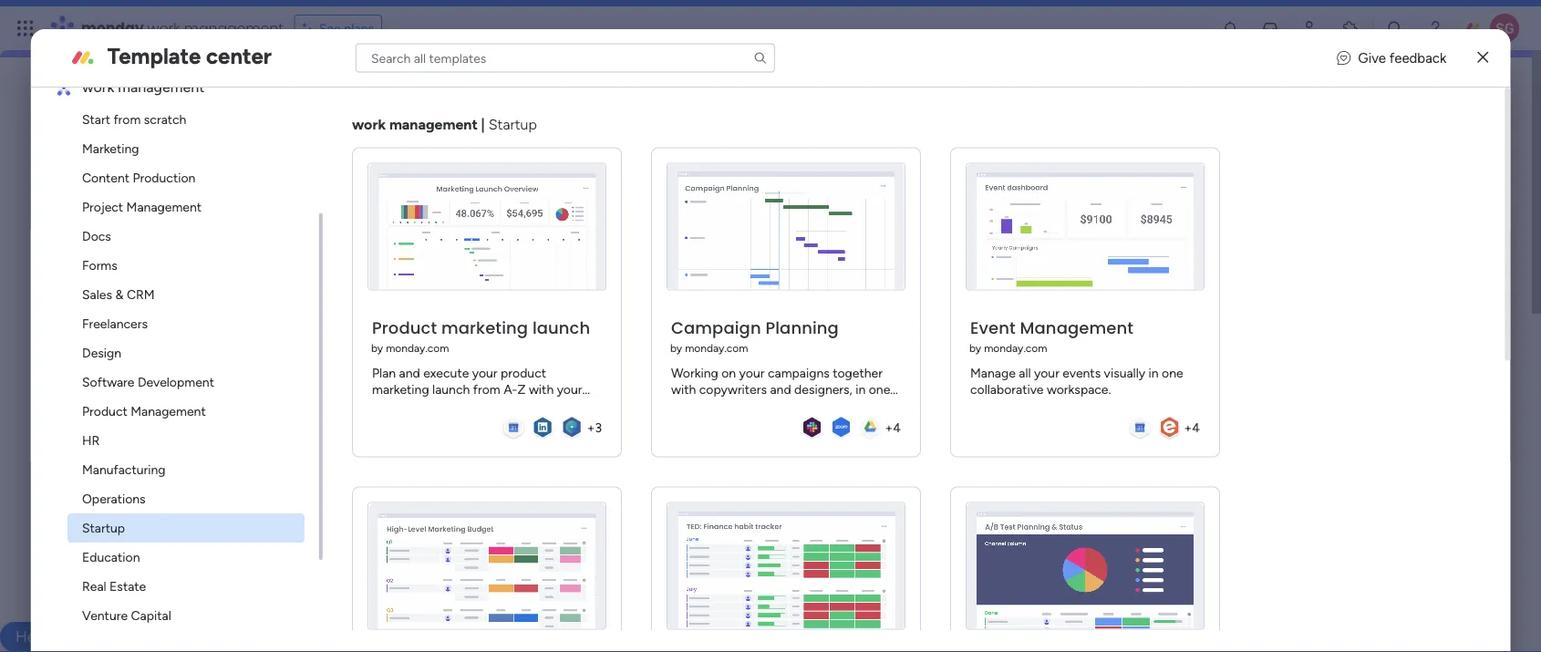 Task type: describe. For each thing, give the bounding box(es) containing it.
&
[[115, 287, 123, 302]]

Search all templates search field
[[356, 43, 775, 73]]

monday.com inside product marketing launch by monday.com
[[386, 341, 449, 355]]

management inside list box
[[118, 78, 205, 95]]

hr
[[82, 433, 100, 448]]

the
[[333, 322, 352, 337]]

2 vertical spatial and
[[467, 322, 489, 337]]

management for project
[[126, 199, 202, 215]]

by for event management
[[970, 341, 982, 355]]

from
[[682, 283, 712, 299]]

in inside manage all your events visually in one collaborative workspace.
[[1149, 365, 1159, 381]]

unified
[[603, 283, 643, 299]]

2 horizontal spatial to
[[805, 283, 818, 299]]

give feedback link
[[1338, 48, 1447, 68]]

product for marketing
[[372, 316, 437, 339]]

development
[[138, 375, 214, 390]]

in inside manage and run all aspects of your work in one unified place. from everyday tasks, to advanced projects, and processes, monday work management allows you to connect the dots, work smarter, and achieve shared goals.
[[565, 283, 576, 299]]

sales & crm
[[82, 287, 155, 302]]

management inside dropdown button
[[572, 465, 669, 485]]

0 vertical spatial monday
[[81, 18, 144, 38]]

capital
[[131, 608, 171, 624]]

1 horizontal spatial to
[[755, 302, 767, 318]]

campaign planning by monday.com
[[670, 316, 839, 355]]

work management list box
[[38, 61, 323, 652]]

invite members image
[[1302, 19, 1320, 37]]

management up center at the left of the page
[[184, 18, 283, 38]]

manage all your events visually in one collaborative workspace.
[[971, 365, 1184, 397]]

estate
[[109, 579, 146, 594]]

monday inside manage and run all aspects of your work in one unified place. from everyday tasks, to advanced projects, and processes, monday work management allows you to connect the dots, work smarter, and achieve shared goals.
[[533, 302, 579, 318]]

one inside manage and run all aspects of your work in one unified place. from everyday tasks, to advanced projects, and processes, monday work management allows you to connect the dots, work smarter, and achieve shared goals.
[[579, 283, 600, 299]]

content production
[[82, 170, 195, 186]]

search image
[[754, 51, 768, 65]]

marketing
[[441, 316, 528, 339]]

give
[[1359, 49, 1387, 66]]

+ 3
[[587, 420, 602, 435]]

forms
[[82, 258, 117, 273]]

+ for product marketing launch
[[587, 420, 595, 435]]

start
[[82, 112, 110, 127]]

campaign
[[671, 316, 761, 339]]

plans
[[344, 21, 374, 36]]

getting started with work management button
[[311, 440, 1222, 512]]

of
[[491, 283, 503, 299]]

start from scratch
[[82, 112, 186, 127]]

connect
[[770, 302, 817, 318]]

see plans
[[319, 21, 374, 36]]

with
[[497, 465, 529, 485]]

allows
[[692, 302, 727, 318]]

sales
[[82, 287, 112, 302]]

work management product
[[384, 235, 583, 254]]

help
[[16, 628, 48, 646]]

work inside getting started with work management dropdown button
[[533, 465, 568, 485]]

shared
[[539, 322, 577, 337]]

work management
[[82, 78, 205, 95]]

center
[[206, 43, 272, 69]]

management inside welcome to work management
[[442, 115, 616, 151]]

management for event
[[1020, 316, 1134, 339]]

manage for manage and run all aspects of your work in one unified place. from everyday tasks, to advanced projects, and processes, monday work management allows you to connect the dots, work smarter, and achieve shared goals.
[[333, 283, 378, 299]]

work inside welcome to work management
[[370, 115, 435, 151]]

smarter,
[[418, 322, 464, 337]]

tasks,
[[770, 283, 802, 299]]

getting
[[380, 465, 436, 485]]

0 vertical spatial and
[[382, 283, 403, 299]]

event management by monday.com
[[970, 316, 1134, 355]]

advanced
[[333, 302, 389, 318]]

getting started with work management
[[380, 465, 669, 485]]

templates
[[503, 364, 560, 380]]

real estate
[[82, 579, 146, 594]]

scratch
[[144, 112, 186, 127]]

everyday
[[715, 283, 767, 299]]

close image
[[1478, 51, 1489, 64]]

design
[[82, 345, 121, 361]]

explore
[[348, 364, 390, 380]]

achieve
[[492, 322, 536, 337]]

manage and run all aspects of your work in one unified place. from everyday tasks, to advanced projects, and processes, monday work management allows you to connect the dots, work smarter, and achieve shared goals.
[[333, 283, 818, 337]]

2 4 from the left
[[1193, 420, 1200, 435]]

software development
[[82, 375, 214, 390]]

template center
[[107, 43, 272, 69]]

real
[[82, 579, 106, 594]]

1 4 from the left
[[893, 420, 901, 435]]

run
[[406, 283, 424, 299]]

work management | startup
[[352, 116, 537, 133]]

manufacturing
[[82, 462, 165, 478]]

crm
[[127, 287, 155, 302]]

content
[[82, 170, 129, 186]]

management for product
[[130, 404, 206, 419]]

all inside manage all your events visually in one collaborative workspace.
[[1019, 365, 1031, 381]]

management up aspects
[[424, 235, 521, 254]]

you
[[730, 302, 751, 318]]

events
[[1063, 365, 1101, 381]]

welcome to work management
[[370, 103, 616, 151]]

from
[[113, 112, 141, 127]]

product marketing launch by monday.com
[[371, 316, 590, 355]]



Task type: vqa. For each thing, say whether or not it's contained in the screenshot.
1st 4 from left
yes



Task type: locate. For each thing, give the bounding box(es) containing it.
project
[[82, 199, 123, 215]]

3 by from the left
[[970, 341, 982, 355]]

product
[[525, 235, 583, 254]]

welcome
[[370, 103, 432, 120]]

monday
[[81, 18, 144, 38], [533, 302, 579, 318]]

monday.com down smarter,
[[386, 341, 449, 355]]

1 horizontal spatial product
[[372, 316, 437, 339]]

2 vertical spatial management
[[130, 404, 206, 419]]

place.
[[646, 283, 679, 299]]

dots,
[[355, 322, 384, 337]]

projects,
[[392, 302, 442, 318]]

1 vertical spatial management
[[1020, 316, 1134, 339]]

one right visually
[[1162, 365, 1184, 381]]

1 vertical spatial startup
[[82, 520, 125, 536]]

0 horizontal spatial + 4
[[885, 420, 901, 435]]

work inside the work management list box
[[82, 78, 114, 95]]

1 vertical spatial manage
[[971, 365, 1016, 381]]

education
[[82, 550, 140, 565]]

1 horizontal spatial and
[[445, 302, 466, 318]]

event
[[971, 316, 1016, 339]]

to right you
[[755, 302, 767, 318]]

0 vertical spatial your
[[506, 283, 531, 299]]

production
[[133, 170, 195, 186]]

0 vertical spatial all
[[428, 283, 440, 299]]

management down production
[[126, 199, 202, 215]]

help image
[[1427, 19, 1445, 37]]

management inside manage and run all aspects of your work in one unified place. from everyday tasks, to advanced projects, and processes, monday work management allows you to connect the dots, work smarter, and achieve shared goals.
[[613, 302, 689, 318]]

|
[[481, 116, 485, 133]]

template
[[107, 43, 201, 69]]

marketing
[[82, 141, 139, 156]]

1 horizontal spatial one
[[1162, 365, 1184, 381]]

notifications image
[[1222, 19, 1240, 37]]

sam green image
[[1491, 14, 1520, 43]]

0 horizontal spatial by
[[371, 341, 383, 355]]

venture
[[82, 608, 128, 624]]

venture capital
[[82, 608, 171, 624]]

2 + 4 from the left
[[1185, 420, 1200, 435]]

3 monday.com from the left
[[984, 341, 1048, 355]]

monday.com inside event management by monday.com
[[984, 341, 1048, 355]]

management down template
[[118, 78, 205, 95]]

your right of at the top left of page
[[506, 283, 531, 299]]

started
[[440, 465, 493, 485]]

0 vertical spatial management
[[126, 199, 202, 215]]

in right visually
[[1149, 365, 1159, 381]]

manage for manage all your events visually in one collaborative workspace.
[[971, 365, 1016, 381]]

v2 user feedback image
[[1338, 48, 1351, 68]]

0 horizontal spatial in
[[565, 283, 576, 299]]

by inside event management by monday.com
[[970, 341, 982, 355]]

manage inside manage and run all aspects of your work in one unified place. from everyday tasks, to advanced projects, and processes, monday work management allows you to connect the dots, work smarter, and achieve shared goals.
[[333, 283, 378, 299]]

1 vertical spatial one
[[1162, 365, 1184, 381]]

monday up template
[[81, 18, 144, 38]]

startup up education
[[82, 520, 125, 536]]

0 horizontal spatial to
[[435, 103, 449, 120]]

3 + from the left
[[1185, 420, 1193, 435]]

your
[[506, 283, 531, 299], [1034, 365, 1060, 381]]

2 monday.com from the left
[[685, 341, 748, 355]]

workspace.
[[1047, 381, 1111, 397]]

planning
[[766, 316, 839, 339]]

1 horizontal spatial +
[[885, 420, 893, 435]]

one
[[579, 283, 600, 299], [1162, 365, 1184, 381]]

1 horizontal spatial manage
[[971, 365, 1016, 381]]

software
[[82, 375, 134, 390]]

collaborative
[[971, 381, 1044, 397]]

monday.com down event
[[984, 341, 1048, 355]]

all inside manage and run all aspects of your work in one unified place. from everyday tasks, to advanced projects, and processes, monday work management allows you to connect the dots, work smarter, and achieve shared goals.
[[428, 283, 440, 299]]

1 + 4 from the left
[[885, 420, 901, 435]]

docs
[[82, 229, 111, 244]]

1 horizontal spatial monday.com
[[685, 341, 748, 355]]

search everything image
[[1387, 19, 1405, 37]]

2 + from the left
[[885, 420, 893, 435]]

select product image
[[16, 19, 35, 37]]

1 vertical spatial product
[[82, 404, 127, 419]]

0 horizontal spatial and
[[382, 283, 403, 299]]

0 horizontal spatial one
[[579, 283, 600, 299]]

explore work management templates
[[348, 364, 560, 380]]

0 horizontal spatial product
[[82, 404, 127, 419]]

work inside explore work management templates button
[[393, 364, 421, 380]]

monday.com for campaign
[[685, 341, 748, 355]]

1 monday.com from the left
[[386, 341, 449, 355]]

your inside manage all your events visually in one collaborative workspace.
[[1034, 365, 1060, 381]]

1 vertical spatial monday
[[533, 302, 579, 318]]

2 horizontal spatial by
[[970, 341, 982, 355]]

1 horizontal spatial + 4
[[1185, 420, 1200, 435]]

management down the search all templates search box
[[442, 115, 616, 151]]

and down aspects
[[445, 302, 466, 318]]

1 vertical spatial in
[[1149, 365, 1159, 381]]

2 horizontal spatial monday.com
[[984, 341, 1048, 355]]

1 vertical spatial and
[[445, 302, 466, 318]]

0 horizontal spatial monday.com
[[386, 341, 449, 355]]

by for campaign planning
[[670, 341, 682, 355]]

inbox image
[[1262, 19, 1280, 37]]

management down development
[[130, 404, 206, 419]]

your left events
[[1034, 365, 1060, 381]]

management down 3
[[572, 465, 669, 485]]

1 by from the left
[[371, 341, 383, 355]]

0 horizontal spatial 4
[[893, 420, 901, 435]]

one left 'unified'
[[579, 283, 600, 299]]

to right welcome
[[435, 103, 449, 120]]

all right run
[[428, 283, 440, 299]]

management down place.
[[613, 302, 689, 318]]

give feedback
[[1359, 49, 1447, 66]]

work management templates element
[[49, 105, 319, 652]]

management inside event management by monday.com
[[1020, 316, 1134, 339]]

product for management
[[82, 404, 127, 419]]

1 vertical spatial to
[[805, 283, 818, 299]]

by inside campaign planning by monday.com
[[670, 341, 682, 355]]

1 horizontal spatial startup
[[489, 116, 537, 133]]

project management
[[82, 199, 202, 215]]

+
[[587, 420, 595, 435], [885, 420, 893, 435], [1185, 420, 1193, 435]]

to right the tasks,
[[805, 283, 818, 299]]

1 horizontal spatial monday
[[533, 302, 579, 318]]

1 horizontal spatial your
[[1034, 365, 1060, 381]]

management left |
[[389, 116, 478, 133]]

see plans button
[[294, 15, 382, 42]]

1 horizontal spatial all
[[1019, 365, 1031, 381]]

0 horizontal spatial all
[[428, 283, 440, 299]]

product
[[372, 316, 437, 339], [82, 404, 127, 419]]

see
[[319, 21, 341, 36]]

monday.com
[[386, 341, 449, 355], [685, 341, 748, 355], [984, 341, 1048, 355]]

in up launch
[[565, 283, 576, 299]]

manage inside manage all your events visually in one collaborative workspace.
[[971, 365, 1016, 381]]

monday.com down campaign
[[685, 341, 748, 355]]

0 horizontal spatial +
[[587, 420, 595, 435]]

your inside manage and run all aspects of your work in one unified place. from everyday tasks, to advanced projects, and processes, monday work management allows you to connect the dots, work smarter, and achieve shared goals.
[[506, 283, 531, 299]]

explore work management templates button
[[333, 358, 575, 387]]

1 + from the left
[[587, 420, 595, 435]]

and left run
[[382, 283, 403, 299]]

product down software
[[82, 404, 127, 419]]

by inside product marketing launch by monday.com
[[371, 341, 383, 355]]

processes,
[[469, 302, 530, 318]]

2 horizontal spatial +
[[1185, 420, 1193, 435]]

manage
[[333, 283, 378, 299], [971, 365, 1016, 381]]

0 vertical spatial one
[[579, 283, 600, 299]]

one inside manage all your events visually in one collaborative workspace.
[[1162, 365, 1184, 381]]

to
[[435, 103, 449, 120], [805, 283, 818, 299], [755, 302, 767, 318]]

management down product marketing launch by monday.com
[[424, 364, 500, 380]]

monday.com for event
[[984, 341, 1048, 355]]

startup inside work management templates element
[[82, 520, 125, 536]]

help button
[[0, 622, 64, 652]]

visually
[[1104, 365, 1146, 381]]

0 vertical spatial startup
[[489, 116, 537, 133]]

management up events
[[1020, 316, 1134, 339]]

launch
[[533, 316, 590, 339]]

all
[[428, 283, 440, 299], [1019, 365, 1031, 381]]

1 vertical spatial your
[[1034, 365, 1060, 381]]

3
[[595, 420, 602, 435]]

1 horizontal spatial in
[[1149, 365, 1159, 381]]

2 horizontal spatial and
[[467, 322, 489, 337]]

by down dots,
[[371, 341, 383, 355]]

feedback
[[1390, 49, 1447, 66]]

0 vertical spatial product
[[372, 316, 437, 339]]

product management
[[82, 404, 206, 419]]

0 horizontal spatial manage
[[333, 283, 378, 299]]

to inside welcome to work management
[[435, 103, 449, 120]]

by down event
[[970, 341, 982, 355]]

operations
[[82, 491, 145, 507]]

None search field
[[356, 43, 775, 73]]

0 vertical spatial in
[[565, 283, 576, 299]]

aspects
[[443, 283, 488, 299]]

0 horizontal spatial startup
[[82, 520, 125, 536]]

freelancers
[[82, 316, 148, 332]]

product inside work management templates element
[[82, 404, 127, 419]]

monday work management
[[81, 18, 283, 38]]

product inside product marketing launch by monday.com
[[372, 316, 437, 339]]

0 horizontal spatial monday
[[81, 18, 144, 38]]

2 by from the left
[[670, 341, 682, 355]]

goals.
[[580, 322, 613, 337]]

startup
[[489, 116, 537, 133], [82, 520, 125, 536]]

and
[[382, 283, 403, 299], [445, 302, 466, 318], [467, 322, 489, 337]]

in
[[565, 283, 576, 299], [1149, 365, 1159, 381]]

apps image
[[1342, 19, 1360, 37]]

1 vertical spatial all
[[1019, 365, 1031, 381]]

all up collaborative
[[1019, 365, 1031, 381]]

+ for campaign planning
[[885, 420, 893, 435]]

manage up collaborative
[[971, 365, 1016, 381]]

1 horizontal spatial 4
[[1193, 420, 1200, 435]]

0 horizontal spatial your
[[506, 283, 531, 299]]

1 horizontal spatial by
[[670, 341, 682, 355]]

by down campaign
[[670, 341, 682, 355]]

by
[[371, 341, 383, 355], [670, 341, 682, 355], [970, 341, 982, 355]]

manage up the advanced
[[333, 283, 378, 299]]

+ 4
[[885, 420, 901, 435], [1185, 420, 1200, 435]]

management inside button
[[424, 364, 500, 380]]

monday.com inside campaign planning by monday.com
[[685, 341, 748, 355]]

monday up shared
[[533, 302, 579, 318]]

0 vertical spatial manage
[[333, 283, 378, 299]]

product down run
[[372, 316, 437, 339]]

startup right |
[[489, 116, 537, 133]]

2 vertical spatial to
[[755, 302, 767, 318]]

and down processes,
[[467, 322, 489, 337]]

4
[[893, 420, 901, 435], [1193, 420, 1200, 435]]

0 vertical spatial to
[[435, 103, 449, 120]]



